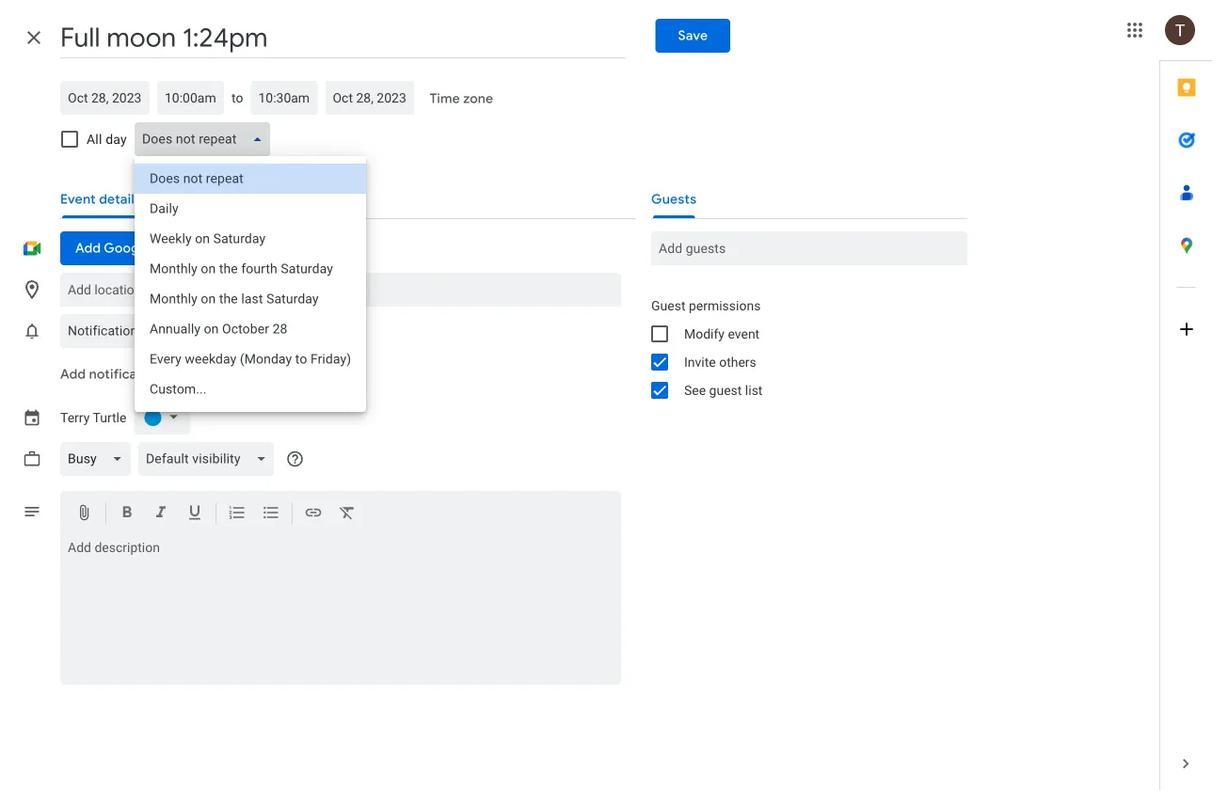 Task type: describe. For each thing, give the bounding box(es) containing it.
guest
[[710, 383, 742, 398]]

numbered list image
[[228, 504, 247, 526]]

monthly on the last saturday option
[[134, 284, 366, 314]]

day
[[106, 131, 127, 147]]

time zone button
[[422, 82, 501, 116]]

turtle
[[93, 410, 127, 426]]

add notification button
[[53, 352, 169, 397]]

underline image
[[185, 504, 204, 526]]

formatting options toolbar
[[60, 492, 621, 537]]

Description text field
[[60, 540, 621, 682]]

every weekday (monday to friday) option
[[134, 345, 366, 375]]

others
[[720, 355, 757, 370]]

annually on october 28 option
[[134, 314, 366, 345]]

Start time text field
[[165, 87, 217, 109]]

add notification
[[60, 366, 161, 383]]

modify
[[685, 326, 725, 342]]

see guest list
[[685, 383, 763, 398]]

notification
[[89, 366, 161, 383]]

time zone
[[430, 90, 493, 107]]

bulleted list image
[[262, 504, 281, 526]]

all
[[87, 131, 102, 147]]

monthly on the fourth saturday option
[[134, 254, 366, 284]]

invite
[[685, 355, 716, 370]]

save button
[[656, 19, 731, 53]]

terry
[[60, 410, 90, 426]]

End time text field
[[258, 87, 310, 109]]

weekly on saturday option
[[134, 224, 366, 254]]

Minutes in advance for notification number field
[[187, 314, 232, 348]]

italic image
[[152, 504, 170, 526]]

30 minutes before element
[[60, 311, 374, 352]]



Task type: vqa. For each thing, say whether or not it's contained in the screenshot.
Remove formatting icon at the bottom
yes



Task type: locate. For each thing, give the bounding box(es) containing it.
save
[[678, 27, 708, 44]]

list
[[746, 383, 763, 398]]

None field
[[134, 122, 278, 156], [60, 314, 179, 348], [60, 443, 138, 476], [138, 443, 282, 476], [134, 122, 278, 156], [60, 314, 179, 348], [60, 443, 138, 476], [138, 443, 282, 476]]

bold image
[[118, 504, 137, 526]]

custom... option
[[134, 375, 366, 405]]

terry turtle
[[60, 410, 127, 426]]

tab list
[[1161, 61, 1213, 738]]

Start date text field
[[68, 87, 142, 109]]

remove formatting image
[[338, 504, 357, 526]]

to
[[232, 90, 243, 105]]

all day
[[87, 131, 127, 147]]

invite others
[[685, 355, 757, 370]]

insert link image
[[304, 504, 323, 526]]

guest
[[652, 298, 686, 314]]

event
[[728, 326, 760, 342]]

daily option
[[134, 194, 366, 224]]

modify event
[[685, 326, 760, 342]]

group
[[637, 292, 968, 405]]

guest permissions
[[652, 298, 761, 314]]

zone
[[463, 90, 493, 107]]

End date text field
[[333, 87, 407, 109]]

group containing guest permissions
[[637, 292, 968, 405]]

permissions
[[689, 298, 761, 314]]

does not repeat option
[[134, 164, 366, 194]]

see
[[685, 383, 706, 398]]

Guests text field
[[659, 232, 960, 266]]

time
[[430, 90, 460, 107]]

recurrence list box
[[134, 156, 366, 412]]

Location text field
[[68, 273, 614, 307]]

add
[[60, 366, 86, 383]]

Title text field
[[60, 17, 626, 58]]



